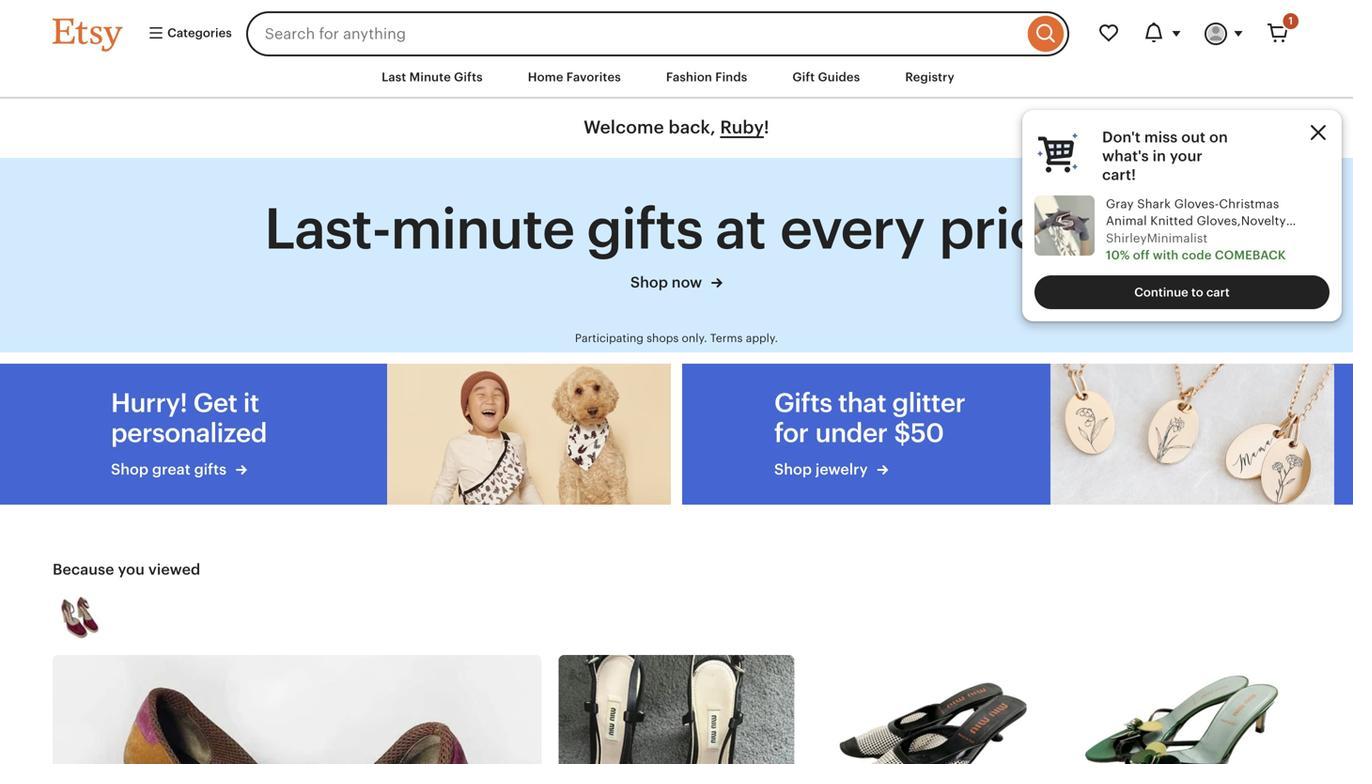 Task type: describe. For each thing, give the bounding box(es) containing it.
personalized
[[111, 418, 267, 448]]

cart!
[[1102, 166, 1136, 183]]

ruby link
[[720, 117, 764, 137]]

!
[[764, 117, 770, 137]]

gray shark gloves-christmas animal knitted gloves,novelty mittens,monster gloves,unisex gloves
[[1106, 197, 1289, 262]]

terms apply.
[[710, 332, 778, 344]]

fashion
[[666, 70, 712, 84]]

participating
[[575, 332, 644, 344]]

last minute gifts
[[382, 70, 483, 84]]

welcome
[[584, 117, 664, 137]]

none search field inside categories banner
[[246, 11, 1070, 56]]

registry
[[905, 70, 955, 84]]

miu miu archive vintage leather mesh design mule pumps image
[[812, 655, 1048, 764]]

registry link
[[891, 60, 969, 94]]

gift guides
[[793, 70, 860, 84]]

categories button
[[133, 17, 240, 51]]

get
[[193, 388, 237, 418]]

fashion finds
[[666, 70, 748, 84]]

that
[[838, 388, 887, 418]]

gifts inside last minute gifts link
[[454, 70, 483, 84]]

miu miu fw1999 sculpted heels image
[[53, 655, 542, 764]]

mittens,monster
[[1106, 231, 1203, 245]]

knitted
[[1151, 214, 1194, 228]]

back,
[[669, 117, 716, 137]]

glitter
[[892, 388, 966, 418]]

last
[[382, 70, 406, 84]]

welcome back, ruby !
[[584, 117, 770, 137]]

shop great gifts link
[[111, 459, 312, 480]]

gray
[[1106, 197, 1134, 211]]

shop great gifts
[[111, 461, 230, 478]]

guides
[[818, 70, 860, 84]]

shop for at every price!
[[631, 274, 668, 291]]

shirleyminimalist 10% off with code comeback
[[1106, 231, 1286, 262]]

continue
[[1135, 285, 1189, 299]]

it
[[243, 388, 259, 418]]

gift guides link
[[779, 60, 874, 94]]

gifts that glitter for under $50
[[774, 388, 966, 448]]

shop now
[[631, 274, 706, 291]]

continue to cart link
[[1035, 275, 1330, 309]]

great
[[152, 461, 191, 478]]

miu miu archive vintage mule sandals image
[[1065, 655, 1301, 764]]

menu bar containing last minute gifts
[[19, 56, 1335, 99]]

now
[[672, 274, 702, 291]]

gift
[[793, 70, 815, 84]]

gloves-
[[1175, 197, 1219, 211]]

home
[[528, 70, 564, 84]]

continue to cart
[[1135, 285, 1230, 299]]

shirleyminimalist
[[1106, 231, 1208, 245]]

shark
[[1137, 197, 1171, 211]]

shop jewelry
[[774, 461, 872, 478]]

favorites
[[567, 70, 621, 84]]

to
[[1192, 285, 1204, 299]]

categories
[[164, 26, 232, 40]]

because you viewed
[[53, 561, 200, 578]]

with
[[1153, 248, 1179, 262]]



Task type: locate. For each thing, give the bounding box(es) containing it.
gifts for great
[[194, 461, 227, 478]]

cart
[[1207, 285, 1230, 299]]

jewelry
[[816, 461, 868, 478]]

1 vertical spatial gifts
[[194, 461, 227, 478]]

last-
[[264, 197, 391, 261]]

0 vertical spatial gifts
[[454, 70, 483, 84]]

0 horizontal spatial shop
[[111, 461, 149, 478]]

gloves,unisex
[[1206, 231, 1289, 245]]

off
[[1133, 248, 1150, 262]]

categories banner
[[19, 0, 1335, 56]]

you
[[118, 561, 145, 578]]

miu miu vintage women's black strappy heels with pink bow size 36 image
[[559, 655, 795, 764]]

animal
[[1106, 214, 1147, 228]]

what's
[[1102, 148, 1149, 164]]

gifts for minute
[[587, 197, 703, 261]]

gifts up shop now
[[587, 197, 703, 261]]

10%
[[1106, 248, 1130, 262]]

1 link
[[1256, 11, 1301, 56]]

gifts left "that"
[[774, 388, 832, 418]]

0 horizontal spatial gifts
[[454, 70, 483, 84]]

shop left now
[[631, 274, 668, 291]]

hurry! get it personalized
[[111, 388, 267, 448]]

Search for anything text field
[[246, 11, 1024, 56]]

gifts
[[587, 197, 703, 261], [194, 461, 227, 478]]

1
[[1289, 15, 1293, 27]]

comeback
[[1215, 248, 1286, 262]]

viewed
[[148, 561, 200, 578]]

don't miss out on what's in your cart!
[[1102, 129, 1228, 183]]

2 horizontal spatial shop
[[774, 461, 812, 478]]

0 vertical spatial gifts
[[587, 197, 703, 261]]

a young boy shown wearing an alphabet printed fanny pack next to his dog wearing a neck bandana featuring the matching design. image
[[387, 364, 671, 505]]

shop jewelry link
[[774, 459, 976, 480]]

gifts
[[454, 70, 483, 84], [774, 388, 832, 418]]

on
[[1210, 129, 1228, 146]]

1 horizontal spatial gifts
[[587, 197, 703, 261]]

minute
[[409, 70, 451, 84]]

shops
[[647, 332, 679, 344]]

miss
[[1145, 129, 1178, 146]]

1 vertical spatial gifts
[[774, 388, 832, 418]]

0 horizontal spatial gifts
[[194, 461, 227, 478]]

1 horizontal spatial shop
[[631, 274, 668, 291]]

out
[[1182, 129, 1206, 146]]

at every price!
[[716, 197, 1089, 261]]

gifts right minute
[[454, 70, 483, 84]]

vintage miu miu cherry red patent leather heels image
[[53, 590, 107, 645]]

shop
[[631, 274, 668, 291], [111, 461, 149, 478], [774, 461, 812, 478]]

continue to cart button
[[1035, 275, 1330, 309]]

menu bar
[[19, 56, 1335, 99]]

last minute gifts link
[[368, 60, 497, 94]]

christmas
[[1219, 197, 1280, 211]]

None search field
[[246, 11, 1070, 56]]

shop left "great"
[[111, 461, 149, 478]]

gloves
[[1106, 248, 1147, 262]]

gifts right "great"
[[194, 461, 227, 478]]

for under $50
[[774, 418, 944, 448]]

code
[[1182, 248, 1212, 262]]

in
[[1153, 148, 1166, 164]]

shop now link
[[264, 271, 1089, 294]]

shop for for under $50
[[774, 461, 812, 478]]

your
[[1170, 148, 1203, 164]]

home favorites link
[[514, 60, 635, 94]]

gloves,novelty
[[1197, 214, 1286, 228]]

shop for personalized
[[111, 461, 149, 478]]

minute
[[391, 197, 574, 261]]

shop left jewelry
[[774, 461, 812, 478]]

home favorites
[[528, 70, 621, 84]]

last-minute gifts at every price!
[[264, 197, 1089, 261]]

only.
[[682, 332, 707, 344]]

ruby
[[720, 117, 764, 137]]

don't
[[1102, 129, 1141, 146]]

because
[[53, 561, 114, 578]]

gifts inside gifts that glitter for under $50
[[774, 388, 832, 418]]

participating shops only. terms apply.
[[575, 332, 778, 344]]

1 horizontal spatial gifts
[[774, 388, 832, 418]]

hurry!
[[111, 388, 187, 418]]

four stainless steel oval plate necklaces shown in gold featuring personalized birth flowers and one with a custom name written in a cursive font. image
[[1051, 364, 1335, 505]]

fashion finds link
[[652, 60, 762, 94]]

finds
[[716, 70, 748, 84]]



Task type: vqa. For each thing, say whether or not it's contained in the screenshot.
"Finds"
yes



